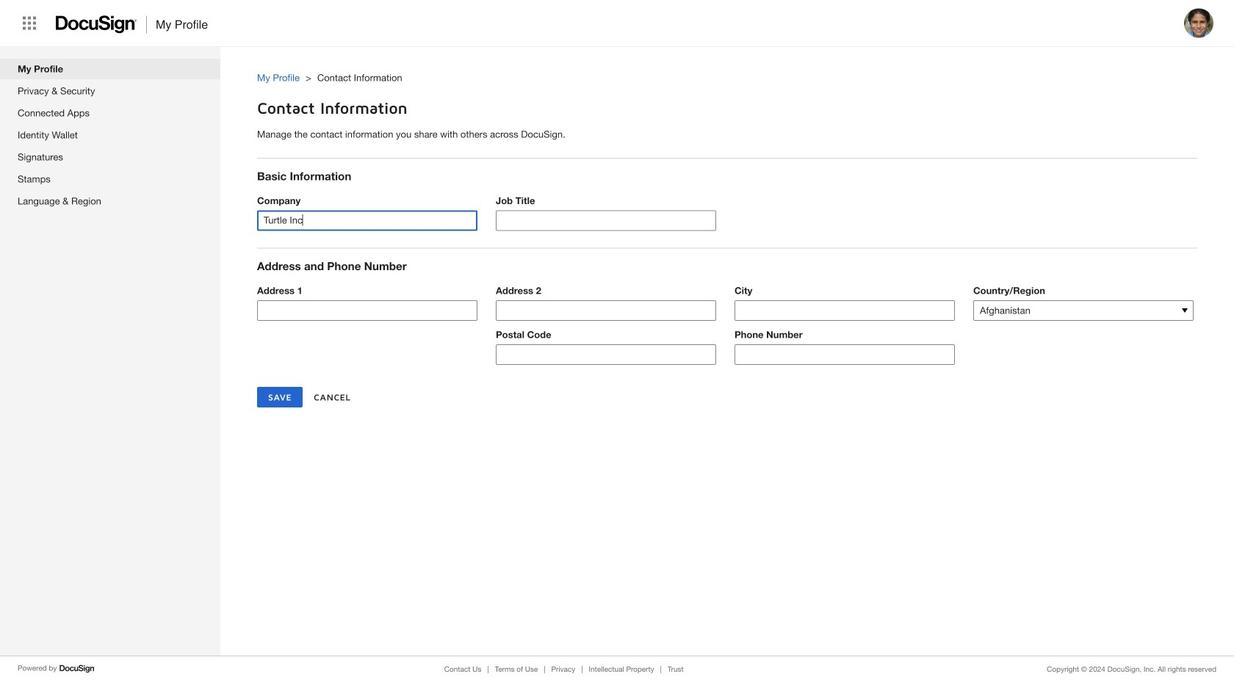 Task type: describe. For each thing, give the bounding box(es) containing it.
breadcrumb region
[[257, 57, 1234, 88]]

1 vertical spatial docusign image
[[59, 663, 96, 675]]



Task type: locate. For each thing, give the bounding box(es) containing it.
docusign image
[[56, 11, 137, 38], [59, 663, 96, 675]]

None text field
[[497, 211, 716, 230], [258, 301, 477, 320], [497, 211, 716, 230], [258, 301, 477, 320]]

0 vertical spatial docusign image
[[56, 11, 137, 38]]

None text field
[[258, 211, 477, 230], [497, 301, 716, 320], [735, 301, 954, 320], [497, 345, 716, 364], [735, 345, 954, 364], [258, 211, 477, 230], [497, 301, 716, 320], [735, 301, 954, 320], [497, 345, 716, 364], [735, 345, 954, 364]]



